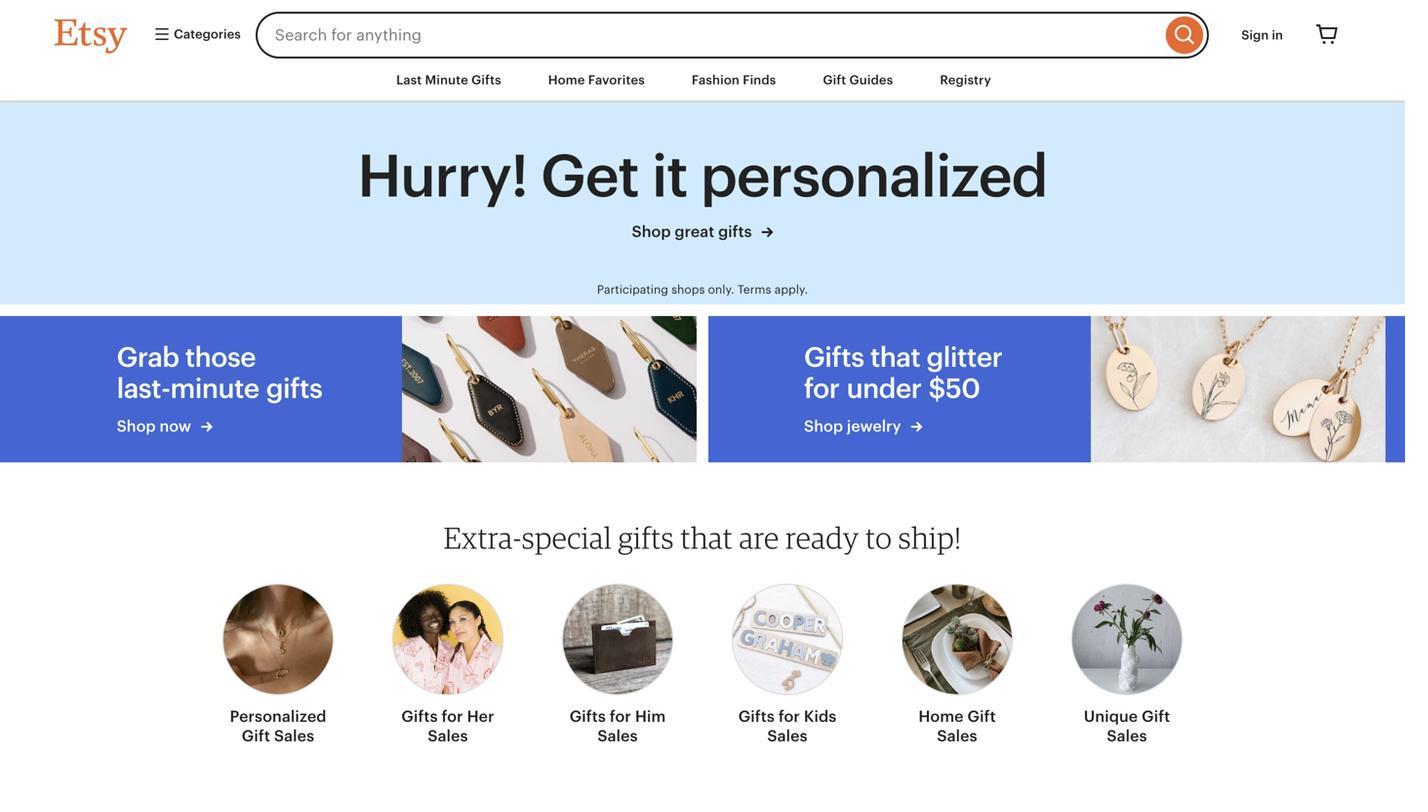 Task type: describe. For each thing, give the bounding box(es) containing it.
gifts for her sales
[[402, 708, 495, 745]]

it
[[652, 143, 688, 210]]

sign in button
[[1227, 17, 1298, 53]]

favorites
[[588, 73, 645, 87]]

last
[[396, 73, 422, 87]]

shop for gifts that glitter for under $50
[[804, 418, 844, 435]]

none search field inside banner
[[256, 12, 1210, 59]]

him
[[635, 708, 666, 726]]

personalized
[[701, 143, 1048, 210]]

sign in
[[1242, 28, 1284, 42]]

gifts for gifts that glitter for under $50
[[804, 342, 865, 373]]

minute
[[425, 73, 468, 87]]

for for kids
[[779, 708, 800, 726]]

gift guides
[[823, 73, 894, 87]]

shop great gifts
[[632, 223, 756, 241]]

gifts for kids sales link
[[732, 572, 843, 754]]

fashion
[[692, 73, 740, 87]]

ready
[[786, 520, 860, 556]]

gifts for special
[[618, 520, 674, 556]]

grab those last-minute gifts
[[117, 342, 323, 404]]

gifts for gifts for kids sales
[[739, 708, 775, 726]]

extra-
[[444, 520, 522, 556]]

fashion finds
[[692, 73, 776, 87]]

gift guides link
[[809, 62, 908, 98]]

unique
[[1084, 708, 1138, 726]]

italian leather key chains featuring solid brass oval keyrings shown in a variety of colors and personalized options. image
[[402, 316, 697, 463]]

for under $50
[[804, 373, 980, 404]]

gifts for her sales link
[[392, 572, 504, 754]]

personalized gift sales link
[[223, 572, 334, 754]]

in
[[1272, 28, 1284, 42]]

glitter
[[927, 342, 1003, 373]]

shop now
[[117, 418, 195, 435]]

get
[[541, 143, 639, 210]]

fashion finds link
[[677, 62, 791, 98]]

now
[[160, 418, 191, 435]]

sales inside home gift sales
[[937, 728, 978, 745]]

shop now link
[[117, 416, 323, 438]]

gift for personalized gift sales
[[242, 728, 270, 745]]

categories
[[171, 27, 241, 41]]

ship!
[[899, 520, 962, 556]]

those
[[185, 342, 256, 373]]

shop for grab those
[[117, 418, 156, 435]]

1 vertical spatial that
[[681, 520, 733, 556]]

home favorites link
[[534, 62, 660, 98]]

home gift sales
[[919, 708, 996, 745]]

gifts that glitter for under $50
[[804, 342, 1003, 404]]

gift for home gift sales
[[968, 708, 996, 726]]

last minute gifts
[[396, 73, 501, 87]]

gifts for him sales link
[[562, 572, 674, 754]]



Task type: vqa. For each thing, say whether or not it's contained in the screenshot.
and to the middle
no



Task type: locate. For each thing, give the bounding box(es) containing it.
categories button
[[139, 18, 250, 53]]

extra-special gifts that are ready to ship!
[[444, 520, 962, 556]]

are
[[740, 520, 780, 556]]

gift inside personalized gift sales
[[242, 728, 270, 745]]

sales inside personalized gift sales
[[274, 728, 315, 745]]

gifts for gifts for her sales
[[402, 708, 438, 726]]

gifts right the great
[[719, 223, 752, 241]]

2 for from the left
[[610, 708, 632, 726]]

shop jewelry
[[804, 418, 905, 435]]

sales inside gifts for kids sales
[[768, 728, 808, 745]]

registry link
[[926, 62, 1006, 98]]

shop great gifts link
[[358, 220, 1048, 244]]

for left him on the bottom of the page
[[610, 708, 632, 726]]

that
[[871, 342, 921, 373], [681, 520, 733, 556]]

sales inside the gifts for her sales
[[428, 728, 468, 745]]

banner
[[20, 0, 1386, 59]]

hurry!
[[358, 143, 528, 210]]

1 horizontal spatial gifts
[[719, 223, 752, 241]]

gifts for great
[[719, 223, 752, 241]]

gifts
[[472, 73, 501, 87], [804, 342, 865, 373], [402, 708, 438, 726], [570, 708, 606, 726], [739, 708, 775, 726]]

gifts right the special at the bottom left of page
[[618, 520, 674, 556]]

0 horizontal spatial that
[[681, 520, 733, 556]]

that left are
[[681, 520, 733, 556]]

sign
[[1242, 28, 1269, 42]]

home
[[548, 73, 585, 87], [919, 708, 964, 726]]

gifts for him sales
[[570, 708, 666, 745]]

4 sales from the left
[[768, 728, 808, 745]]

shop for hurry! get it personalized
[[632, 223, 671, 241]]

terms apply.
[[738, 283, 808, 296]]

for left her
[[442, 708, 463, 726]]

gifts inside gifts for kids sales
[[739, 708, 775, 726]]

gifts inside menu bar
[[472, 73, 501, 87]]

gifts left her
[[402, 708, 438, 726]]

1 horizontal spatial for
[[610, 708, 632, 726]]

1 horizontal spatial home
[[919, 708, 964, 726]]

home inside home gift sales
[[919, 708, 964, 726]]

sales inside gifts for him sales
[[598, 728, 638, 745]]

0 vertical spatial that
[[871, 342, 921, 373]]

gifts inside the gifts for her sales
[[402, 708, 438, 726]]

2 horizontal spatial shop
[[804, 418, 844, 435]]

sales
[[274, 728, 315, 745], [428, 728, 468, 745], [598, 728, 638, 745], [768, 728, 808, 745], [937, 728, 978, 745], [1107, 728, 1148, 745]]

0 horizontal spatial home
[[548, 73, 585, 87]]

shop left jewelry
[[804, 418, 844, 435]]

unique gift sales
[[1084, 708, 1171, 745]]

jewelry
[[847, 418, 902, 435]]

gift inside unique gift sales
[[1142, 708, 1171, 726]]

registry
[[940, 73, 992, 87]]

1 vertical spatial home
[[919, 708, 964, 726]]

last-
[[117, 373, 170, 404]]

shops
[[672, 283, 705, 296]]

gifts for gifts for him sales
[[570, 708, 606, 726]]

0 vertical spatial gifts
[[719, 223, 752, 241]]

for inside gifts for him sales
[[610, 708, 632, 726]]

2 horizontal spatial for
[[779, 708, 800, 726]]

home favorites
[[548, 73, 645, 87]]

banner containing categories
[[20, 0, 1386, 59]]

special
[[522, 520, 612, 556]]

only.
[[708, 283, 735, 296]]

1 sales from the left
[[274, 728, 315, 745]]

2 sales from the left
[[428, 728, 468, 745]]

for left the kids at the bottom of the page
[[779, 708, 800, 726]]

Search for anything text field
[[256, 12, 1162, 59]]

shop left the great
[[632, 223, 671, 241]]

0 horizontal spatial gifts
[[618, 520, 674, 556]]

shop
[[632, 223, 671, 241], [117, 418, 156, 435], [804, 418, 844, 435]]

her
[[467, 708, 495, 726]]

gifts right minute
[[472, 73, 501, 87]]

gift for unique gift sales
[[1142, 708, 1171, 726]]

home for home gift sales
[[919, 708, 964, 726]]

None search field
[[256, 12, 1210, 59]]

participating shops only. terms apply.
[[597, 283, 808, 296]]

gifts inside the gifts that glitter for under $50
[[804, 342, 865, 373]]

personalized gift sales
[[230, 708, 327, 745]]

home gift sales link
[[902, 572, 1013, 754]]

1 horizontal spatial shop
[[632, 223, 671, 241]]

1 vertical spatial gifts
[[618, 520, 674, 556]]

guides
[[850, 73, 894, 87]]

gift
[[823, 73, 847, 87], [968, 708, 996, 726], [1142, 708, 1171, 726], [242, 728, 270, 745]]

grab
[[117, 342, 179, 373]]

home for home favorites
[[548, 73, 585, 87]]

3 sales from the left
[[598, 728, 638, 745]]

last minute gifts link
[[382, 62, 516, 98]]

that left glitter
[[871, 342, 921, 373]]

home inside 'link'
[[548, 73, 585, 87]]

0 vertical spatial home
[[548, 73, 585, 87]]

sales inside unique gift sales
[[1107, 728, 1148, 745]]

that inside the gifts that glitter for under $50
[[871, 342, 921, 373]]

participating
[[597, 283, 669, 296]]

for for him
[[610, 708, 632, 726]]

menu bar
[[20, 59, 1386, 103]]

3 for from the left
[[779, 708, 800, 726]]

gift inside menu bar
[[823, 73, 847, 87]]

to
[[866, 520, 892, 556]]

minute gifts
[[170, 373, 323, 404]]

gift inside home gift sales
[[968, 708, 996, 726]]

for inside gifts for kids sales
[[779, 708, 800, 726]]

gifts for kids sales
[[739, 708, 837, 745]]

finds
[[743, 73, 776, 87]]

for inside the gifts for her sales
[[442, 708, 463, 726]]

kids
[[804, 708, 837, 726]]

four stainless steel oval plate necklaces shown in gold featuring personalized birth flowers and one with a custom name written in a cursive font. image
[[1091, 316, 1386, 463]]

hurry! get it personalized
[[358, 143, 1048, 210]]

gifts up shop jewelry
[[804, 342, 865, 373]]

for for her
[[442, 708, 463, 726]]

gifts left the kids at the bottom of the page
[[739, 708, 775, 726]]

great
[[675, 223, 715, 241]]

unique gift sales link
[[1072, 572, 1183, 754]]

menu bar containing last minute gifts
[[20, 59, 1386, 103]]

personalized
[[230, 708, 327, 726]]

0 horizontal spatial shop
[[117, 418, 156, 435]]

1 horizontal spatial that
[[871, 342, 921, 373]]

5 sales from the left
[[937, 728, 978, 745]]

0 horizontal spatial for
[[442, 708, 463, 726]]

gifts inside gifts for him sales
[[570, 708, 606, 726]]

1 for from the left
[[442, 708, 463, 726]]

gifts
[[719, 223, 752, 241], [618, 520, 674, 556]]

shop down last-
[[117, 418, 156, 435]]

shop jewelry link
[[804, 416, 1013, 438]]

6 sales from the left
[[1107, 728, 1148, 745]]

gifts left him on the bottom of the page
[[570, 708, 606, 726]]

for
[[442, 708, 463, 726], [610, 708, 632, 726], [779, 708, 800, 726]]



